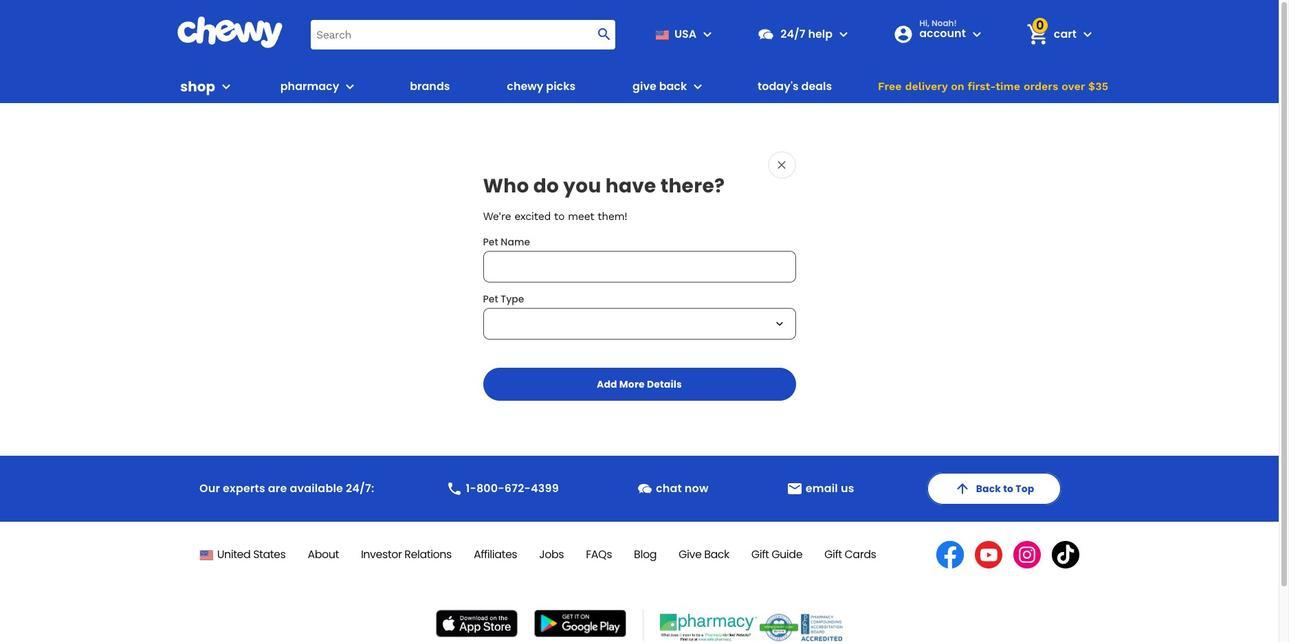 Task type: vqa. For each thing, say whether or not it's contained in the screenshot.
on
yes



Task type: describe. For each thing, give the bounding box(es) containing it.
pet name
[[483, 235, 530, 249]]

youtube image
[[975, 541, 1003, 569]]

pet for pet type
[[483, 292, 498, 306]]

1-800-672-4399 link
[[441, 475, 564, 503]]

first-
[[968, 80, 996, 93]]

pharmacy menu image
[[342, 78, 359, 95]]

guide
[[772, 547, 803, 563]]

united states
[[217, 547, 286, 563]]

instagram image
[[1014, 541, 1041, 569]]

pharmacy link
[[275, 70, 339, 103]]

cart
[[1054, 26, 1077, 42]]

1 vertical spatial give back link
[[679, 547, 729, 563]]

top
[[1016, 482, 1034, 496]]

to inside back to top button
[[1003, 482, 1014, 496]]

on
[[951, 80, 965, 93]]

about
[[308, 547, 339, 563]]

gift guide link
[[751, 547, 803, 563]]

gift for gift cards
[[825, 547, 842, 563]]

jobs
[[539, 547, 564, 563]]

states
[[253, 547, 286, 563]]

chat now
[[656, 481, 709, 497]]

investor relations
[[361, 547, 452, 563]]

add more details
[[597, 378, 682, 391]]

who do you have there?
[[483, 173, 725, 199]]

type
[[501, 292, 524, 306]]

menu image
[[699, 26, 716, 43]]

available
[[290, 481, 343, 497]]

experts
[[223, 481, 265, 497]]

over
[[1062, 80, 1085, 93]]

give back for topmost give back link
[[633, 78, 687, 94]]

we're excited to meet them!
[[483, 210, 627, 223]]

account menu image
[[969, 26, 985, 43]]

cart menu image
[[1080, 26, 1096, 43]]

shop button
[[180, 70, 234, 103]]

affiliates link
[[474, 547, 517, 563]]

chewy picks link
[[501, 70, 581, 103]]

chewy picks
[[507, 78, 576, 94]]

1-800-672-4399
[[466, 481, 559, 497]]

24/7 help link
[[752, 18, 833, 51]]

gift cards
[[825, 547, 876, 563]]

24/7
[[781, 26, 806, 42]]

download android app image
[[534, 610, 626, 638]]

0
[[1036, 16, 1044, 34]]

24/7 help
[[781, 26, 833, 42]]

24/7:
[[346, 481, 374, 497]]

cards
[[845, 547, 876, 563]]

4399
[[531, 481, 559, 497]]

time
[[996, 80, 1020, 93]]

today's deals link
[[752, 70, 838, 103]]

email
[[806, 481, 838, 497]]

us
[[841, 481, 854, 497]]

do
[[533, 173, 559, 199]]

672-
[[505, 481, 531, 497]]

faqs link
[[586, 547, 612, 563]]

there?
[[661, 173, 725, 199]]

chewy
[[507, 78, 544, 94]]

hi,
[[919, 17, 930, 29]]

chewy support image for chat now
[[637, 481, 653, 497]]

facebook image
[[937, 541, 964, 569]]

investor
[[361, 547, 402, 563]]

chat
[[656, 481, 682, 497]]

our
[[199, 481, 220, 497]]

submit search image
[[596, 26, 613, 43]]

who
[[483, 173, 529, 199]]

noah!
[[932, 17, 957, 29]]

give inside site banner
[[633, 78, 657, 94]]

back inside site banner
[[659, 78, 687, 94]]

free delivery on first-time orders over $35 button
[[878, 70, 1108, 103]]

2 vertical spatial back
[[704, 547, 729, 563]]

today's deals
[[758, 78, 832, 94]]

legitscript approved image
[[760, 614, 798, 642]]

delivery
[[905, 80, 948, 93]]

shop
[[180, 77, 215, 96]]

menu image
[[218, 78, 234, 95]]



Task type: locate. For each thing, give the bounding box(es) containing it.
chewy support image inside 24/7 help link
[[757, 25, 775, 43]]

free delivery on first-time orders over $35
[[878, 80, 1108, 93]]

Search text field
[[311, 20, 616, 49]]

0 vertical spatial to
[[554, 210, 565, 223]]

back to top
[[976, 482, 1034, 496]]

picks
[[546, 78, 576, 94]]

0 vertical spatial give back
[[633, 78, 687, 94]]

united states button
[[199, 547, 286, 563]]

chewy support image for 24/7 help
[[757, 25, 775, 43]]

0 horizontal spatial gift
[[751, 547, 769, 563]]

give back menu image
[[690, 78, 706, 95]]

email us link
[[781, 475, 860, 503]]

add
[[597, 378, 617, 391]]

Product search field
[[311, 20, 616, 49]]

1 vertical spatial pet
[[483, 292, 498, 306]]

back left give back menu icon on the right of the page
[[659, 78, 687, 94]]

faqs
[[586, 547, 612, 563]]

blog link
[[634, 547, 657, 563]]

2 pet from the top
[[483, 292, 498, 306]]

united
[[217, 547, 251, 563]]

give
[[633, 78, 657, 94], [679, 547, 702, 563]]

deals
[[801, 78, 832, 94]]

1 vertical spatial give back
[[679, 547, 729, 563]]

go to achc pharmacy accreditation image
[[660, 614, 757, 642]]

to
[[554, 210, 565, 223], [1003, 482, 1014, 496]]

0 vertical spatial back
[[659, 78, 687, 94]]

back left the gift guide
[[704, 547, 729, 563]]

give back link right blog
[[679, 547, 729, 563]]

tiktok image
[[1052, 541, 1080, 569]]

give back for give back link to the bottom
[[679, 547, 729, 563]]

2 horizontal spatial back
[[976, 482, 1001, 496]]

0 horizontal spatial back
[[659, 78, 687, 94]]

usa
[[674, 26, 697, 42]]

have
[[606, 173, 656, 199]]

1 vertical spatial back
[[976, 482, 1001, 496]]

give right blog
[[679, 547, 702, 563]]

add more details button
[[483, 368, 796, 401]]

chewy support image
[[757, 25, 775, 43], [637, 481, 653, 497]]

now
[[685, 481, 709, 497]]

affiliates
[[474, 547, 517, 563]]

gift
[[751, 547, 769, 563], [825, 547, 842, 563]]

0 vertical spatial pet
[[483, 235, 498, 249]]

1 horizontal spatial chewy support image
[[757, 25, 775, 43]]

1 horizontal spatial gift
[[825, 547, 842, 563]]

0 vertical spatial give back link
[[627, 70, 687, 103]]

help
[[808, 26, 833, 42]]

brands link
[[404, 70, 456, 103]]

give back link left give back menu icon on the right of the page
[[627, 70, 687, 103]]

1 vertical spatial give
[[679, 547, 702, 563]]

usa button
[[650, 18, 716, 51]]

are
[[268, 481, 287, 497]]

0 vertical spatial chewy support image
[[757, 25, 775, 43]]

0 horizontal spatial to
[[554, 210, 565, 223]]

meet
[[568, 210, 594, 223]]

download ios app image
[[436, 610, 518, 638]]

Pet Name text field
[[484, 252, 795, 282]]

about link
[[308, 547, 339, 563]]

hi, noah! account
[[919, 17, 966, 41]]

chat now button
[[631, 475, 714, 503]]

email us
[[806, 481, 854, 497]]

blog
[[634, 547, 657, 563]]

800-
[[476, 481, 505, 497]]

to left meet
[[554, 210, 565, 223]]

gift left guide
[[751, 547, 769, 563]]

today's
[[758, 78, 799, 94]]

give back left give back menu icon on the right of the page
[[633, 78, 687, 94]]

pet for pet name
[[483, 235, 498, 249]]

pharmacy
[[280, 78, 339, 94]]

orders
[[1024, 80, 1059, 93]]

chewy support image left the 24/7
[[757, 25, 775, 43]]

1 horizontal spatial give
[[679, 547, 702, 563]]

1 gift from the left
[[751, 547, 769, 563]]

gift guide
[[751, 547, 803, 563]]

back
[[659, 78, 687, 94], [976, 482, 1001, 496], [704, 547, 729, 563]]

1-
[[466, 481, 476, 497]]

2 gift from the left
[[825, 547, 842, 563]]

them!
[[598, 210, 627, 223]]

free
[[878, 80, 902, 93]]

gift for gift guide
[[751, 547, 769, 563]]

pet left name
[[483, 235, 498, 249]]

our experts are available 24/7:
[[199, 481, 374, 497]]

help menu image
[[836, 26, 852, 43]]

back to top button
[[927, 473, 1062, 506]]

jobs link
[[539, 547, 564, 563]]

chewy support image left chat
[[637, 481, 653, 497]]

items image
[[1025, 22, 1050, 46]]

chewy home image
[[177, 17, 283, 48]]

1 vertical spatial to
[[1003, 482, 1014, 496]]

compounding pharmacy approved image
[[801, 614, 843, 642]]

you
[[563, 173, 601, 199]]

gift left the cards
[[825, 547, 842, 563]]

pet type
[[483, 292, 524, 306]]

1 horizontal spatial to
[[1003, 482, 1014, 496]]

0 vertical spatial give
[[633, 78, 657, 94]]

chewy support image inside chat now 'button'
[[637, 481, 653, 497]]

give left give back menu icon on the right of the page
[[633, 78, 657, 94]]

pet
[[483, 235, 498, 249], [483, 292, 498, 306]]

give back link
[[627, 70, 687, 103], [679, 547, 729, 563]]

name
[[501, 235, 530, 249]]

pet left type
[[483, 292, 498, 306]]

excited
[[514, 210, 551, 223]]

0 horizontal spatial give
[[633, 78, 657, 94]]

gift cards link
[[825, 547, 876, 563]]

to left top
[[1003, 482, 1014, 496]]

$35
[[1089, 80, 1108, 93]]

account
[[919, 25, 966, 41]]

give back right blog
[[679, 547, 729, 563]]

0 horizontal spatial chewy support image
[[637, 481, 653, 497]]

brands
[[410, 78, 450, 94]]

1 vertical spatial chewy support image
[[637, 481, 653, 497]]

back left top
[[976, 482, 1001, 496]]

investor relations link
[[361, 547, 452, 563]]

more
[[619, 378, 645, 391]]

1 horizontal spatial back
[[704, 547, 729, 563]]

give back
[[633, 78, 687, 94], [679, 547, 729, 563]]

details
[[647, 378, 682, 391]]

give back inside site banner
[[633, 78, 687, 94]]

1 pet from the top
[[483, 235, 498, 249]]

we're
[[483, 210, 511, 223]]

site banner
[[0, 0, 1279, 103]]

back inside button
[[976, 482, 1001, 496]]

relations
[[405, 547, 452, 563]]



